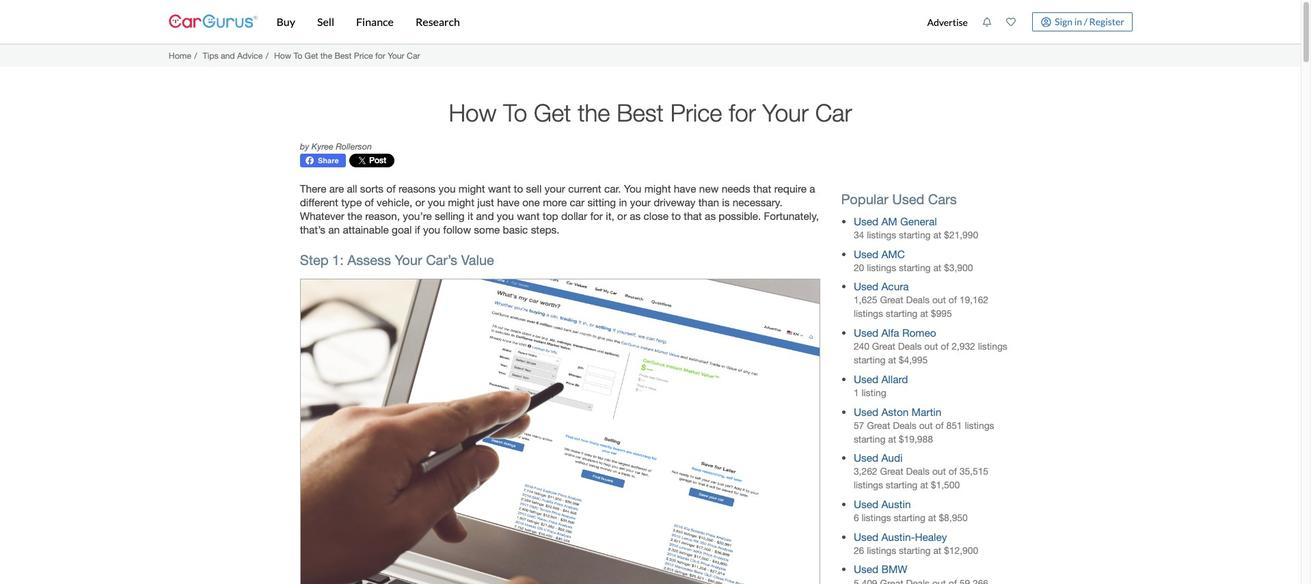 Task type: describe. For each thing, give the bounding box(es) containing it.
car
[[570, 196, 585, 208]]

open notifications image
[[982, 17, 992, 27]]

of for 3,262 great deals out of 35,515 listings starting at
[[949, 466, 957, 477]]

deals for alfa
[[898, 341, 922, 352]]

whatever
[[300, 210, 345, 222]]

register
[[1089, 16, 1125, 27]]

240
[[854, 341, 870, 352]]

0 horizontal spatial get
[[305, 50, 318, 61]]

starting inside used austin 6 listings starting at $8,950
[[894, 513, 926, 524]]

starting inside 1,625 great deals out of 19,162 listings starting at
[[886, 309, 918, 320]]

used alfa romeo link
[[854, 327, 936, 339]]

reason,
[[365, 210, 400, 222]]

by kyree rollerson
[[300, 142, 372, 152]]

listings inside 240 great deals out of 2,932 listings starting at
[[978, 341, 1008, 352]]

deals for acura
[[906, 295, 930, 306]]

car.
[[604, 182, 621, 195]]

kyree
[[312, 142, 333, 152]]

sell
[[526, 182, 542, 195]]

used austin-healey 26 listings starting at $12,900
[[854, 531, 978, 556]]

menu bar containing buy
[[257, 0, 920, 44]]

used allard link
[[854, 373, 908, 385]]

0 vertical spatial or
[[415, 196, 425, 208]]

might up driveway
[[644, 182, 671, 195]]

at inside "used austin-healey 26 listings starting at $12,900"
[[933, 545, 942, 556]]

driveway
[[654, 196, 696, 208]]

might up just
[[459, 182, 485, 195]]

buy
[[277, 15, 295, 28]]

used for amc
[[854, 248, 879, 260]]

1 horizontal spatial to
[[672, 210, 681, 222]]

are
[[329, 182, 344, 195]]

2,932
[[952, 341, 975, 352]]

used for austin
[[854, 498, 879, 511]]

0 vertical spatial your
[[388, 50, 405, 61]]

used austin link
[[854, 498, 911, 511]]

1 vertical spatial price
[[670, 98, 722, 127]]

cargurus logo homepage link image
[[169, 2, 257, 41]]

that's
[[300, 224, 325, 236]]

used audi link
[[854, 452, 903, 464]]

of down sorts
[[365, 196, 374, 208]]

there
[[300, 182, 326, 195]]

1,625 great deals out of 19,162 listings starting at
[[854, 295, 989, 320]]

at inside 1,625 great deals out of 19,162 listings starting at
[[920, 309, 928, 320]]

if
[[415, 224, 420, 236]]

0 horizontal spatial /
[[194, 50, 197, 61]]

$4,995
[[899, 355, 928, 366]]

19,162
[[960, 295, 989, 306]]

advertise link
[[920, 3, 975, 41]]

top
[[543, 210, 558, 222]]

$1,500
[[931, 480, 960, 491]]

advertise
[[927, 16, 968, 28]]

user icon image
[[1041, 17, 1051, 27]]

listings inside 57 great deals out of 851 listings starting at
[[965, 420, 994, 431]]

20
[[854, 262, 864, 273]]

used for aston
[[854, 406, 879, 418]]

1 vertical spatial or
[[617, 210, 627, 222]]

vehicle,
[[377, 196, 412, 208]]

buy button
[[266, 0, 306, 44]]

how to get the best price for your car
[[449, 98, 852, 127]]

used bmw
[[854, 564, 908, 576]]

used austin-healey link
[[854, 531, 947, 543]]

tips
[[203, 50, 218, 61]]

used for acura
[[854, 281, 879, 293]]

you're
[[403, 210, 432, 222]]

used allard 1 listing
[[854, 373, 908, 398]]

0 horizontal spatial and
[[221, 50, 235, 61]]

sell button
[[306, 0, 345, 44]]

audi
[[881, 452, 903, 464]]

used for austin-
[[854, 531, 879, 543]]

different
[[300, 196, 338, 208]]

an
[[328, 224, 340, 236]]

healey
[[915, 531, 947, 543]]

used for audi
[[854, 452, 879, 464]]

3,262 great deals out of 35,515 listings starting at
[[854, 466, 989, 491]]

assess
[[348, 252, 391, 268]]

57
[[854, 420, 864, 431]]

1 horizontal spatial that
[[753, 182, 771, 195]]

close
[[644, 210, 669, 222]]

cargurus car values desktop image
[[300, 279, 821, 585]]

acura
[[881, 281, 909, 293]]

0 vertical spatial price
[[354, 50, 373, 61]]

and inside there are all sorts of reasons you might want to sell your current car. you might have new needs that require a different type of vehicle, or you might just have one more car sitting in your driveway than is necessary. whatever the reason, you're selling it and you want top dollar for it, or as close to that as possible. fortunately, that's an attainable goal if you follow some basic steps.
[[476, 210, 494, 222]]

2 horizontal spatial /
[[1084, 16, 1088, 27]]

cars
[[928, 191, 957, 207]]

basic
[[503, 224, 528, 236]]

alfa
[[881, 327, 899, 339]]

$21,990
[[944, 230, 978, 241]]

at inside 3,262 great deals out of 35,515 listings starting at
[[920, 480, 928, 491]]

martin
[[912, 406, 942, 418]]

6
[[854, 513, 859, 524]]

starting inside "used austin-healey 26 listings starting at $12,900"
[[899, 545, 931, 556]]

one
[[522, 196, 540, 208]]

at inside used austin 6 listings starting at $8,950
[[928, 513, 936, 524]]

great for audi
[[880, 466, 903, 477]]

necessary.
[[733, 196, 783, 208]]

finance
[[356, 15, 394, 28]]

car's
[[426, 252, 457, 268]]

listings inside "used am general 34 listings starting at $21,990"
[[867, 230, 896, 241]]

value
[[461, 252, 494, 268]]

selling
[[435, 210, 465, 222]]

just
[[477, 196, 494, 208]]

advice
[[237, 50, 263, 61]]

by
[[300, 142, 309, 152]]

starting inside "used am general 34 listings starting at $21,990"
[[899, 230, 931, 241]]

1:
[[332, 252, 344, 268]]

1 vertical spatial that
[[684, 210, 702, 222]]

sell
[[317, 15, 334, 28]]

35,515
[[960, 466, 989, 477]]

goal
[[392, 224, 412, 236]]

34
[[854, 230, 864, 241]]

used acura link
[[854, 281, 909, 293]]

1 vertical spatial have
[[497, 196, 520, 208]]

step 1: assess your car's value
[[300, 252, 494, 268]]

sorts
[[360, 182, 384, 195]]

used am general link
[[854, 215, 937, 228]]

austin
[[881, 498, 911, 511]]

1 horizontal spatial /
[[266, 50, 269, 61]]

at inside used amc 20 listings starting at $3,900
[[933, 262, 942, 273]]



Task type: locate. For each thing, give the bounding box(es) containing it.
1 horizontal spatial as
[[705, 210, 716, 222]]

0 vertical spatial car
[[407, 50, 420, 61]]

0 horizontal spatial best
[[335, 50, 352, 61]]

used for allard
[[854, 373, 879, 385]]

it
[[468, 210, 473, 222]]

at left the $995
[[920, 309, 928, 320]]

1 horizontal spatial get
[[534, 98, 571, 127]]

listings inside used amc 20 listings starting at $3,900
[[867, 262, 896, 273]]

0 horizontal spatial to
[[294, 50, 302, 61]]

the inside there are all sorts of reasons you might want to sell your current car. you might have new needs that require a different type of vehicle, or you might just have one more car sitting in your driveway than is necessary. whatever the reason, you're selling it and you want top dollar for it, or as close to that as possible. fortunately, that's an attainable goal if you follow some basic steps.
[[347, 210, 362, 222]]

out down martin
[[919, 420, 933, 431]]

used up 240
[[854, 327, 879, 339]]

starting inside used amc 20 listings starting at $3,900
[[899, 262, 931, 273]]

1 vertical spatial car
[[815, 98, 852, 127]]

/ left register
[[1084, 16, 1088, 27]]

851
[[946, 420, 962, 431]]

1 vertical spatial your
[[763, 98, 809, 127]]

to
[[514, 182, 523, 195], [672, 210, 681, 222]]

menu bar
[[257, 0, 920, 44]]

great inside 240 great deals out of 2,932 listings starting at
[[872, 341, 896, 352]]

deals for audi
[[906, 466, 930, 477]]

your down you
[[630, 196, 651, 208]]

listings down am
[[867, 230, 896, 241]]

0 vertical spatial in
[[1074, 16, 1082, 27]]

0 vertical spatial have
[[674, 182, 696, 195]]

of for there are all sorts of reasons you might want to sell your current car. you might have new needs that require a different type of vehicle, or you might just have one more car sitting in your driveway than is necessary. whatever the reason, you're selling it and you want top dollar for it, or as close to that as possible. fortunately, that's an attainable goal if you follow some basic steps.
[[386, 182, 396, 195]]

out for used aston martin
[[919, 420, 933, 431]]

sign in / register
[[1055, 16, 1125, 27]]

amc
[[881, 248, 905, 260]]

popular
[[841, 191, 889, 207]]

1 vertical spatial to
[[503, 98, 527, 127]]

used up 1,625
[[854, 281, 879, 293]]

out inside 1,625 great deals out of 19,162 listings starting at
[[932, 295, 946, 306]]

general
[[900, 215, 937, 228]]

want down one
[[517, 210, 540, 222]]

/
[[1084, 16, 1088, 27], [194, 50, 197, 61], [266, 50, 269, 61]]

2 vertical spatial the
[[347, 210, 362, 222]]

listings up used bmw
[[867, 545, 896, 556]]

car
[[407, 50, 420, 61], [815, 98, 852, 127]]

listings right 851
[[965, 420, 994, 431]]

2 vertical spatial for
[[590, 210, 603, 222]]

starting down used austin-healey link on the right of page
[[899, 545, 931, 556]]

out inside 57 great deals out of 851 listings starting at
[[919, 420, 933, 431]]

deals for aston
[[893, 420, 917, 431]]

1 horizontal spatial want
[[517, 210, 540, 222]]

used am general 34 listings starting at $21,990
[[854, 215, 978, 241]]

type
[[341, 196, 362, 208]]

sign
[[1055, 16, 1073, 27]]

deals inside 57 great deals out of 851 listings starting at
[[893, 420, 917, 431]]

0 horizontal spatial want
[[488, 182, 511, 195]]

used inside used amc 20 listings starting at $3,900
[[854, 248, 879, 260]]

0 vertical spatial want
[[488, 182, 511, 195]]

sign in / register link
[[1033, 12, 1132, 31]]

0 vertical spatial best
[[335, 50, 352, 61]]

allard
[[881, 373, 908, 385]]

0 horizontal spatial how
[[274, 50, 291, 61]]

great down 'alfa'
[[872, 341, 896, 352]]

sitting
[[588, 196, 616, 208]]

/ right the advice
[[266, 50, 269, 61]]

used up 34
[[854, 215, 879, 228]]

1 vertical spatial your
[[630, 196, 651, 208]]

popular used cars
[[841, 191, 957, 207]]

starting down general
[[899, 230, 931, 241]]

used inside used austin 6 listings starting at $8,950
[[854, 498, 879, 511]]

1 horizontal spatial car
[[815, 98, 852, 127]]

out down romeo on the bottom of the page
[[925, 341, 938, 352]]

at down general
[[933, 230, 942, 241]]

dollar
[[561, 210, 587, 222]]

to
[[294, 50, 302, 61], [503, 98, 527, 127]]

at down "healey"
[[933, 545, 942, 556]]

to down driveway
[[672, 210, 681, 222]]

used for bmw
[[854, 564, 879, 576]]

1 horizontal spatial and
[[476, 210, 494, 222]]

0 horizontal spatial the
[[320, 50, 332, 61]]

1 horizontal spatial or
[[617, 210, 627, 222]]

used inside "used am general 34 listings starting at $21,990"
[[854, 215, 879, 228]]

26
[[854, 545, 864, 556]]

0 horizontal spatial to
[[514, 182, 523, 195]]

deals inside 1,625 great deals out of 19,162 listings starting at
[[906, 295, 930, 306]]

starting up used alfa romeo
[[886, 309, 918, 320]]

2 horizontal spatial for
[[729, 98, 756, 127]]

as
[[630, 210, 641, 222], [705, 210, 716, 222]]

240 great deals out of 2,932 listings starting at
[[854, 341, 1008, 366]]

used inside "used austin-healey 26 listings starting at $12,900"
[[854, 531, 879, 543]]

0 horizontal spatial car
[[407, 50, 420, 61]]

out up $1,500
[[932, 466, 946, 477]]

deals down $19,988
[[906, 466, 930, 477]]

have up driveway
[[674, 182, 696, 195]]

austin-
[[881, 531, 915, 543]]

or right it,
[[617, 210, 627, 222]]

of for 1,625 great deals out of 19,162 listings starting at
[[949, 295, 957, 306]]

57 great deals out of 851 listings starting at
[[854, 420, 994, 445]]

listings inside "used austin-healey 26 listings starting at $12,900"
[[867, 545, 896, 556]]

at up "healey"
[[928, 513, 936, 524]]

saved cars image
[[1006, 17, 1016, 27]]

1 as from the left
[[630, 210, 641, 222]]

1,625
[[854, 295, 877, 306]]

current
[[568, 182, 601, 195]]

out inside 3,262 great deals out of 35,515 listings starting at
[[932, 466, 946, 477]]

2 horizontal spatial the
[[578, 98, 610, 127]]

listings inside used austin 6 listings starting at $8,950
[[862, 513, 891, 524]]

1 vertical spatial to
[[672, 210, 681, 222]]

used inside used allard 1 listing
[[854, 373, 879, 385]]

1 vertical spatial want
[[517, 210, 540, 222]]

in right sign
[[1074, 16, 1082, 27]]

1
[[854, 388, 859, 398]]

/ left tips
[[194, 50, 197, 61]]

at up audi
[[888, 434, 896, 445]]

of left 2,932
[[941, 341, 949, 352]]

rollerson
[[336, 142, 372, 152]]

listings down 1,625
[[854, 309, 883, 320]]

1 horizontal spatial to
[[503, 98, 527, 127]]

out
[[932, 295, 946, 306], [925, 341, 938, 352], [919, 420, 933, 431], [932, 466, 946, 477]]

or up you're
[[415, 196, 425, 208]]

0 vertical spatial to
[[514, 182, 523, 195]]

used amc 20 listings starting at $3,900
[[854, 248, 973, 273]]

great inside 1,625 great deals out of 19,162 listings starting at
[[880, 295, 903, 306]]

that up necessary.
[[753, 182, 771, 195]]

at left the '$3,900'
[[933, 262, 942, 273]]

0 vertical spatial to
[[294, 50, 302, 61]]

used up 20
[[854, 248, 879, 260]]

3,262
[[854, 466, 877, 477]]

to left sell
[[514, 182, 523, 195]]

1 vertical spatial get
[[534, 98, 571, 127]]

1 horizontal spatial the
[[347, 210, 362, 222]]

0 vertical spatial for
[[375, 50, 385, 61]]

great inside 57 great deals out of 851 listings starting at
[[867, 420, 890, 431]]

at inside 240 great deals out of 2,932 listings starting at
[[888, 355, 896, 366]]

that down than
[[684, 210, 702, 222]]

used bmw link
[[854, 564, 908, 576]]

out for used acura
[[932, 295, 946, 306]]

deals inside 3,262 great deals out of 35,515 listings starting at
[[906, 466, 930, 477]]

0 horizontal spatial or
[[415, 196, 425, 208]]

used for alfa
[[854, 327, 879, 339]]

menu containing sign in / register
[[920, 3, 1132, 41]]

bmw
[[881, 564, 908, 576]]

1 vertical spatial for
[[729, 98, 756, 127]]

a
[[810, 182, 815, 195]]

deals inside 240 great deals out of 2,932 listings starting at
[[898, 341, 922, 352]]

want
[[488, 182, 511, 195], [517, 210, 540, 222]]

$995
[[931, 309, 952, 320]]

of left 851
[[936, 420, 944, 431]]

used down "26" in the right bottom of the page
[[854, 564, 879, 576]]

want up just
[[488, 182, 511, 195]]

have right just
[[497, 196, 520, 208]]

you
[[624, 182, 642, 195]]

of inside 1,625 great deals out of 19,162 listings starting at
[[949, 295, 957, 306]]

of for 57 great deals out of 851 listings starting at
[[936, 420, 944, 431]]

might
[[459, 182, 485, 195], [644, 182, 671, 195], [448, 196, 474, 208]]

in down you
[[619, 196, 627, 208]]

and right tips
[[221, 50, 235, 61]]

deals down the used aston martin link
[[893, 420, 917, 431]]

of for 240 great deals out of 2,932 listings starting at
[[941, 341, 949, 352]]

it,
[[606, 210, 614, 222]]

listings inside 3,262 great deals out of 35,515 listings starting at
[[854, 480, 883, 491]]

0 vertical spatial that
[[753, 182, 771, 195]]

used up general
[[892, 191, 924, 207]]

is
[[722, 196, 730, 208]]

great for aston
[[867, 420, 890, 431]]

used audi
[[854, 452, 903, 464]]

0 horizontal spatial that
[[684, 210, 702, 222]]

listings down the used amc link
[[867, 262, 896, 273]]

0 horizontal spatial have
[[497, 196, 520, 208]]

$12,900
[[944, 545, 978, 556]]

reasons
[[399, 182, 436, 195]]

of
[[386, 182, 396, 195], [365, 196, 374, 208], [949, 295, 957, 306], [941, 341, 949, 352], [936, 420, 944, 431], [949, 466, 957, 477]]

1 horizontal spatial best
[[617, 98, 664, 127]]

of up the $995
[[949, 295, 957, 306]]

2 as from the left
[[705, 210, 716, 222]]

how
[[274, 50, 291, 61], [449, 98, 497, 127]]

of inside 3,262 great deals out of 35,515 listings starting at
[[949, 466, 957, 477]]

1 vertical spatial best
[[617, 98, 664, 127]]

home / tips and advice / how to get the best price for your car
[[169, 50, 420, 61]]

out up the $995
[[932, 295, 946, 306]]

1 horizontal spatial for
[[590, 210, 603, 222]]

1 horizontal spatial price
[[670, 98, 722, 127]]

1 horizontal spatial have
[[674, 182, 696, 195]]

at
[[933, 230, 942, 241], [933, 262, 942, 273], [920, 309, 928, 320], [888, 355, 896, 366], [888, 434, 896, 445], [920, 480, 928, 491], [928, 513, 936, 524], [933, 545, 942, 556]]

0 horizontal spatial in
[[619, 196, 627, 208]]

starting down 240
[[854, 355, 886, 366]]

in inside there are all sorts of reasons you might want to sell your current car. you might have new needs that require a different type of vehicle, or you might just have one more car sitting in your driveway than is necessary. whatever the reason, you're selling it and you want top dollar for it, or as close to that as possible. fortunately, that's an attainable goal if you follow some basic steps.
[[619, 196, 627, 208]]

deals down acura
[[906, 295, 930, 306]]

listings right 2,932
[[978, 341, 1008, 352]]

used aston martin
[[854, 406, 942, 418]]

0 horizontal spatial for
[[375, 50, 385, 61]]

1 vertical spatial in
[[619, 196, 627, 208]]

starting inside 240 great deals out of 2,932 listings starting at
[[854, 355, 886, 366]]

deals up $4,995
[[898, 341, 922, 352]]

of up $1,500
[[949, 466, 957, 477]]

0 vertical spatial and
[[221, 50, 235, 61]]

aston
[[881, 406, 909, 418]]

great down acura
[[880, 295, 903, 306]]

as left close
[[630, 210, 641, 222]]

starting inside 57 great deals out of 851 listings starting at
[[854, 434, 886, 445]]

0 horizontal spatial price
[[354, 50, 373, 61]]

get
[[305, 50, 318, 61], [534, 98, 571, 127]]

out for used audi
[[932, 466, 946, 477]]

great right 57
[[867, 420, 890, 431]]

starting inside 3,262 great deals out of 35,515 listings starting at
[[886, 480, 918, 491]]

1 horizontal spatial in
[[1074, 16, 1082, 27]]

great inside 3,262 great deals out of 35,515 listings starting at
[[880, 466, 903, 477]]

used up listing
[[854, 373, 879, 385]]

great for acura
[[880, 295, 903, 306]]

might up it
[[448, 196, 474, 208]]

of up vehicle,
[[386, 182, 396, 195]]

2 vertical spatial your
[[395, 252, 422, 268]]

starting down amc
[[899, 262, 931, 273]]

your
[[545, 182, 565, 195], [630, 196, 651, 208]]

at up allard
[[888, 355, 896, 366]]

at inside 57 great deals out of 851 listings starting at
[[888, 434, 896, 445]]

home
[[169, 50, 191, 61]]

great for alfa
[[872, 341, 896, 352]]

home link
[[169, 50, 191, 61]]

0 vertical spatial your
[[545, 182, 565, 195]]

your up "more"
[[545, 182, 565, 195]]

starting down austin
[[894, 513, 926, 524]]

used up 3,262
[[854, 452, 879, 464]]

1 horizontal spatial your
[[630, 196, 651, 208]]

great down audi
[[880, 466, 903, 477]]

follow
[[443, 224, 471, 236]]

0 horizontal spatial your
[[545, 182, 565, 195]]

0 horizontal spatial as
[[630, 210, 641, 222]]

used up 6
[[854, 498, 879, 511]]

as down than
[[705, 210, 716, 222]]

best
[[335, 50, 352, 61], [617, 98, 664, 127]]

used amc link
[[854, 248, 905, 260]]

at left $1,500
[[920, 480, 928, 491]]

of inside 240 great deals out of 2,932 listings starting at
[[941, 341, 949, 352]]

out inside 240 great deals out of 2,932 listings starting at
[[925, 341, 938, 352]]

listings inside 1,625 great deals out of 19,162 listings starting at
[[854, 309, 883, 320]]

steps.
[[531, 224, 560, 236]]

attainable
[[343, 224, 389, 236]]

for inside there are all sorts of reasons you might want to sell your current car. you might have new needs that require a different type of vehicle, or you might just have one more car sitting in your driveway than is necessary. whatever the reason, you're selling it and you want top dollar for it, or as close to that as possible. fortunately, that's an attainable goal if you follow some basic steps.
[[590, 210, 603, 222]]

used austin 6 listings starting at $8,950
[[854, 498, 968, 524]]

starting down 57
[[854, 434, 886, 445]]

0 vertical spatial get
[[305, 50, 318, 61]]

finance button
[[345, 0, 405, 44]]

used for am
[[854, 215, 879, 228]]

1 vertical spatial how
[[449, 98, 497, 127]]

at inside "used am general 34 listings starting at $21,990"
[[933, 230, 942, 241]]

1 vertical spatial the
[[578, 98, 610, 127]]

listings down used austin link
[[862, 513, 891, 524]]

used up 57
[[854, 406, 879, 418]]

of inside 57 great deals out of 851 listings starting at
[[936, 420, 944, 431]]

some
[[474, 224, 500, 236]]

and down just
[[476, 210, 494, 222]]

all
[[347, 182, 357, 195]]

$19,988
[[899, 434, 933, 445]]

listings down 3,262
[[854, 480, 883, 491]]

starting up austin
[[886, 480, 918, 491]]

menu
[[920, 3, 1132, 41]]

1 horizontal spatial how
[[449, 98, 497, 127]]

research button
[[405, 0, 471, 44]]

1 vertical spatial and
[[476, 210, 494, 222]]

that
[[753, 182, 771, 195], [684, 210, 702, 222]]

fortunately,
[[764, 210, 819, 222]]

romeo
[[902, 327, 936, 339]]

out for used alfa romeo
[[925, 341, 938, 352]]

require
[[774, 182, 807, 195]]

listing
[[862, 388, 886, 398]]

0 vertical spatial how
[[274, 50, 291, 61]]

and
[[221, 50, 235, 61], [476, 210, 494, 222]]

step
[[300, 252, 329, 268]]

used up "26" in the right bottom of the page
[[854, 531, 879, 543]]

0 vertical spatial the
[[320, 50, 332, 61]]



Task type: vqa. For each thing, say whether or not it's contained in the screenshot.
20,653
no



